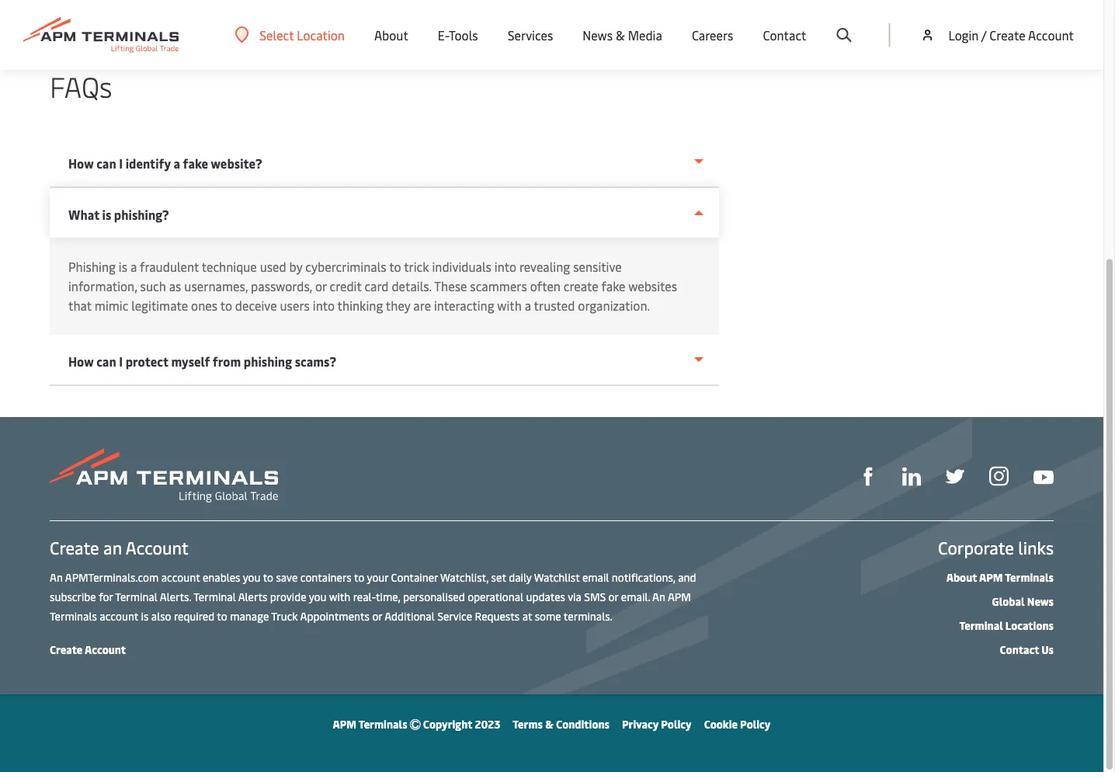 Task type: describe. For each thing, give the bounding box(es) containing it.
select
[[260, 26, 294, 43]]

often
[[530, 278, 561, 294]]

i for protect
[[119, 353, 123, 370]]

/
[[982, 26, 987, 43]]

& for news
[[616, 27, 625, 43]]

2 horizontal spatial terminal
[[960, 617, 1003, 632]]

terminals up global news
[[1005, 569, 1054, 584]]

that
[[68, 297, 92, 314]]

how can i identify a fake website?
[[68, 155, 262, 172]]

privacy policy link
[[622, 716, 692, 731]]

media
[[628, 27, 662, 43]]

local
[[392, 17, 420, 34]]

cookie policy
[[704, 716, 771, 731]]

create account
[[50, 642, 126, 656]]

faqs
[[50, 67, 112, 105]]

protect
[[126, 353, 168, 370]]

watchlist
[[534, 569, 580, 584]]

such
[[140, 278, 166, 294]]

technique
[[202, 258, 257, 275]]

by
[[289, 258, 302, 275]]

as
[[169, 278, 181, 294]]

mimic
[[95, 297, 128, 314]]

us
[[1042, 642, 1054, 656]]

terminals left ⓒ
[[359, 716, 407, 731]]

e-tools button
[[438, 0, 478, 70]]

apmt footer logo image
[[50, 448, 278, 503]]

organization.
[[578, 297, 650, 314]]

about apm terminals
[[947, 569, 1054, 584]]

terminals.
[[564, 608, 613, 623]]

global news
[[992, 593, 1054, 608]]

about button
[[374, 0, 408, 70]]

to left trick
[[389, 258, 401, 275]]

how for how can i identify a fake website?
[[68, 155, 94, 172]]

e-tools
[[438, 27, 478, 43]]

contact button
[[763, 0, 807, 70]]

apm terminals ⓒ copyright 2023
[[333, 716, 500, 731]]

revealing
[[520, 258, 570, 275]]

terminals right e-
[[452, 17, 508, 34]]

create account link
[[50, 642, 126, 656]]

set
[[491, 569, 506, 584]]

linkedin__x28_alt_x29__3_ link
[[903, 465, 921, 486]]

corporate links
[[938, 536, 1054, 559]]

1 horizontal spatial an
[[653, 589, 666, 603]]

you tube link
[[1034, 466, 1054, 485]]

real-
[[353, 589, 376, 603]]

about for about
[[374, 27, 408, 43]]

fill 44 link
[[946, 465, 965, 486]]

phishing
[[68, 258, 116, 275]]

are
[[413, 297, 431, 314]]

.
[[552, 17, 555, 34]]

services button
[[508, 0, 553, 70]]

careers
[[692, 27, 734, 43]]

to down usernames,
[[220, 297, 232, 314]]

login / create account
[[949, 26, 1074, 43]]

0 vertical spatial create
[[990, 26, 1026, 43]]

login / create account link
[[920, 0, 1074, 70]]

subscribe
[[50, 589, 96, 603]]

via
[[568, 589, 582, 603]]

select location button
[[235, 26, 345, 43]]

0 horizontal spatial a
[[130, 258, 137, 275]]

is inside an apmterminals.com account enables you to save containers to your container watchlist, set daily watchlist email notifications, and subscribe for terminal alerts. terminal alerts provide you with real-time, personalised operational updates via sms or email. an apm terminals account is also required to manage truck appointments or additional service requests at some terminals.
[[141, 608, 149, 623]]

details.
[[392, 278, 432, 294]]

1 horizontal spatial terminal
[[194, 589, 236, 603]]

your inside an apmterminals.com account enables you to save containers to your container watchlist, set daily watchlist email notifications, and subscribe for terminal alerts. terminal alerts provide you with real-time, personalised operational updates via sms or email. an apm terminals account is also required to manage truck appointments or additional service requests at some terminals.
[[367, 569, 389, 584]]

1 vertical spatial account
[[100, 608, 138, 623]]

1 horizontal spatial news
[[1027, 593, 1054, 608]]

time,
[[376, 589, 400, 603]]

privacy
[[622, 716, 659, 731]]

an apmterminals.com account enables you to save containers to your container watchlist, set daily watchlist email notifications, and subscribe for terminal alerts. terminal alerts provide you with real-time, personalised operational updates via sms or email. an apm terminals account is also required to manage truck appointments or additional service requests at some terminals.
[[50, 569, 696, 623]]

with inside "phishing is a fraudulent technique used by cybercriminals to trick individuals into revealing sensitive information, such as usernames, passwords, or credit card details. these scammers often create fake websites that mimic legitimate ones to deceive users into thinking they are interacting with a trusted organization."
[[497, 297, 522, 314]]

scammers
[[470, 278, 527, 294]]

is for phishing
[[119, 258, 127, 275]]

requests
[[475, 608, 520, 623]]

enables
[[203, 569, 240, 584]]

watchlist,
[[440, 569, 489, 584]]

location
[[297, 26, 345, 43]]

is for what
[[102, 206, 111, 223]]

links
[[1018, 536, 1054, 559]]

trusted
[[534, 297, 575, 314]]

fake inside "phishing is a fraudulent technique used by cybercriminals to trick individuals into revealing sensitive information, such as usernames, passwords, or credit card details. these scammers often create fake websites that mimic legitimate ones to deceive users into thinking they are interacting with a trusted organization."
[[602, 278, 626, 294]]

with inside an apmterminals.com account enables you to save containers to your container watchlist, set daily watchlist email notifications, and subscribe for terminal alerts. terminal alerts provide you with real-time, personalised operational updates via sms or email. an apm terminals account is also required to manage truck appointments or additional service requests at some terminals.
[[329, 589, 351, 603]]

used
[[260, 258, 286, 275]]

phishing
[[244, 353, 292, 370]]

terminals inside an apmterminals.com account enables you to save containers to your container watchlist, set daily watchlist email notifications, and subscribe for terminal alerts. terminal alerts provide you with real-time, personalised operational updates via sms or email. an apm terminals account is also required to manage truck appointments or additional service requests at some terminals.
[[50, 608, 97, 623]]

website?
[[211, 155, 262, 172]]

service
[[437, 608, 472, 623]]

0 vertical spatial you
[[243, 569, 261, 584]]

twitter image
[[946, 467, 965, 486]]

terms & conditions link
[[513, 716, 610, 731]]

contact us
[[1000, 642, 1054, 656]]

required
[[174, 608, 215, 623]]

cookie
[[704, 716, 738, 731]]

global news link
[[992, 593, 1054, 608]]

container
[[391, 569, 438, 584]]

contact your local apm terminals facility link
[[315, 17, 552, 34]]

legitimate
[[131, 297, 188, 314]]

1 horizontal spatial or
[[372, 608, 382, 623]]

how for how can i protect myself from phishing scams?
[[68, 353, 94, 370]]

an
[[103, 536, 122, 559]]

create
[[564, 278, 599, 294]]

0 vertical spatial account
[[161, 569, 200, 584]]

tools
[[449, 27, 478, 43]]

login
[[949, 26, 979, 43]]

privacy policy
[[622, 716, 692, 731]]

additional
[[385, 608, 435, 623]]

select location
[[260, 26, 345, 43]]

email.
[[621, 589, 650, 603]]

1 horizontal spatial you
[[309, 589, 327, 603]]



Task type: locate. For each thing, give the bounding box(es) containing it.
1 vertical spatial &
[[545, 716, 554, 731]]

linkedin image
[[903, 467, 921, 486]]

fake up organization.
[[602, 278, 626, 294]]

a down often
[[525, 297, 531, 314]]

0 vertical spatial &
[[616, 27, 625, 43]]

i left 'protect'
[[119, 353, 123, 370]]

a
[[174, 155, 180, 172], [130, 258, 137, 275], [525, 297, 531, 314]]

policy
[[661, 716, 692, 731], [740, 716, 771, 731]]

0 vertical spatial into
[[495, 258, 516, 275]]

instagram link
[[990, 465, 1009, 486]]

0 vertical spatial account
[[1028, 26, 1074, 43]]

0 horizontal spatial &
[[545, 716, 554, 731]]

how down that
[[68, 353, 94, 370]]

2 horizontal spatial a
[[525, 297, 531, 314]]

terminal locations link
[[960, 617, 1054, 632]]

account down for
[[100, 608, 138, 623]]

can left 'protect'
[[96, 353, 116, 370]]

create right /
[[990, 26, 1026, 43]]

2 policy from the left
[[740, 716, 771, 731]]

alerts
[[238, 589, 268, 603]]

users
[[280, 297, 310, 314]]

personalised
[[403, 589, 465, 603]]

to left the manage
[[217, 608, 227, 623]]

ones
[[191, 297, 218, 314]]

1 vertical spatial is
[[119, 258, 127, 275]]

about left e-
[[374, 27, 408, 43]]

1 how from the top
[[68, 155, 94, 172]]

copyright
[[423, 716, 472, 731]]

2 vertical spatial a
[[525, 297, 531, 314]]

instagram image
[[990, 467, 1009, 486]]

websites
[[629, 278, 677, 294]]

cybercriminals
[[305, 258, 387, 275]]

careers button
[[692, 0, 734, 70]]

how can i identify a fake website? button
[[50, 137, 719, 188]]

0 vertical spatial is
[[102, 206, 111, 223]]

apmterminals.com
[[65, 569, 159, 584]]

2 vertical spatial is
[[141, 608, 149, 623]]

1 vertical spatial contact
[[1000, 642, 1039, 656]]

i left "identify"
[[119, 155, 123, 172]]

operational
[[468, 589, 524, 603]]

news up locations
[[1027, 593, 1054, 608]]

to
[[389, 258, 401, 275], [220, 297, 232, 314], [263, 569, 273, 584], [354, 569, 365, 584], [217, 608, 227, 623]]

individuals
[[432, 258, 492, 275]]

1 vertical spatial with
[[329, 589, 351, 603]]

1 vertical spatial an
[[653, 589, 666, 603]]

account up alerts.
[[161, 569, 200, 584]]

1 vertical spatial your
[[367, 569, 389, 584]]

1 horizontal spatial about
[[947, 569, 977, 584]]

what is phishing?
[[68, 206, 169, 223]]

contact your local apm terminals facility .
[[315, 17, 555, 34]]

1 vertical spatial a
[[130, 258, 137, 275]]

and
[[678, 569, 696, 584]]

account down for
[[85, 642, 126, 656]]

1 policy from the left
[[661, 716, 692, 731]]

to up 'real-'
[[354, 569, 365, 584]]

policy right cookie
[[740, 716, 771, 731]]

trick
[[404, 258, 429, 275]]

terminal right for
[[115, 589, 158, 603]]

1 horizontal spatial account
[[161, 569, 200, 584]]

terminal locations
[[960, 617, 1054, 632]]

a right "identify"
[[174, 155, 180, 172]]

daily
[[509, 569, 532, 584]]

account
[[1028, 26, 1074, 43], [126, 536, 189, 559], [85, 642, 126, 656]]

a left fraudulent
[[130, 258, 137, 275]]

can left "identify"
[[96, 155, 116, 172]]

how inside dropdown button
[[68, 155, 94, 172]]

updates
[[526, 589, 565, 603]]

facility
[[511, 17, 552, 34]]

your left the local
[[364, 17, 390, 34]]

create for create account
[[50, 642, 83, 656]]

fake inside dropdown button
[[183, 155, 208, 172]]

2 vertical spatial create
[[50, 642, 83, 656]]

i for identify
[[119, 155, 123, 172]]

is up information,
[[119, 258, 127, 275]]

what
[[68, 206, 99, 223]]

1 can from the top
[[96, 155, 116, 172]]

or right sms
[[609, 589, 619, 603]]

for
[[99, 589, 113, 603]]

is left also
[[141, 608, 149, 623]]

0 horizontal spatial news
[[583, 27, 613, 43]]

appointments
[[300, 608, 370, 623]]

1 vertical spatial account
[[126, 536, 189, 559]]

news right .
[[583, 27, 613, 43]]

what is phishing? element
[[50, 238, 719, 335]]

0 vertical spatial how
[[68, 155, 94, 172]]

you down containers
[[309, 589, 327, 603]]

create for create an account
[[50, 536, 99, 559]]

how can i protect myself from phishing scams? button
[[50, 335, 719, 386]]

0 horizontal spatial about
[[374, 27, 408, 43]]

1 horizontal spatial contact
[[1000, 642, 1039, 656]]

about for about apm terminals
[[947, 569, 977, 584]]

terms
[[513, 716, 543, 731]]

create down 'subscribe'
[[50, 642, 83, 656]]

& for terms
[[545, 716, 554, 731]]

can for identify
[[96, 155, 116, 172]]

is right the what
[[102, 206, 111, 223]]

a inside dropdown button
[[174, 155, 180, 172]]

contact for contact us
[[1000, 642, 1039, 656]]

0 horizontal spatial account
[[100, 608, 138, 623]]

scams?
[[295, 353, 336, 370]]

0 vertical spatial fake
[[183, 155, 208, 172]]

1 horizontal spatial fake
[[602, 278, 626, 294]]

2 horizontal spatial is
[[141, 608, 149, 623]]

youtube image
[[1034, 470, 1054, 484]]

terminal down enables
[[194, 589, 236, 603]]

thinking
[[338, 297, 383, 314]]

an right email.
[[653, 589, 666, 603]]

0 horizontal spatial is
[[102, 206, 111, 223]]

you up alerts
[[243, 569, 261, 584]]

policy for cookie policy
[[740, 716, 771, 731]]

services
[[508, 27, 553, 43]]

passwords,
[[251, 278, 312, 294]]

e-
[[438, 27, 449, 43]]

1 vertical spatial how
[[68, 353, 94, 370]]

1 i from the top
[[119, 155, 123, 172]]

0 horizontal spatial or
[[315, 278, 327, 294]]

0 horizontal spatial fake
[[183, 155, 208, 172]]

news & media button
[[583, 0, 662, 70]]

2 vertical spatial account
[[85, 642, 126, 656]]

into up scammers
[[495, 258, 516, 275]]

facebook image
[[859, 467, 878, 486]]

policy for privacy policy
[[661, 716, 692, 731]]

i
[[119, 155, 123, 172], [119, 353, 123, 370]]

or down time,
[[372, 608, 382, 623]]

create left an
[[50, 536, 99, 559]]

how up the what
[[68, 155, 94, 172]]

to left save
[[263, 569, 273, 584]]

create an account
[[50, 536, 189, 559]]

into right users
[[313, 297, 335, 314]]

how can i protect myself from phishing scams?
[[68, 353, 336, 370]]

is inside "phishing is a fraudulent technique used by cybercriminals to trick individuals into revealing sensitive information, such as usernames, passwords, or credit card details. these scammers often create fake websites that mimic legitimate ones to deceive users into thinking they are interacting with a trusted organization."
[[119, 258, 127, 275]]

about apm terminals link
[[947, 569, 1054, 584]]

2 how from the top
[[68, 353, 94, 370]]

& inside popup button
[[616, 27, 625, 43]]

0 vertical spatial an
[[50, 569, 63, 584]]

about down corporate
[[947, 569, 977, 584]]

containers
[[300, 569, 352, 584]]

save
[[276, 569, 298, 584]]

0 horizontal spatial policy
[[661, 716, 692, 731]]

or left credit
[[315, 278, 327, 294]]

can for protect
[[96, 353, 116, 370]]

2 horizontal spatial or
[[609, 589, 619, 603]]

contact right careers dropdown button
[[763, 27, 807, 43]]

1 horizontal spatial policy
[[740, 716, 771, 731]]

1 vertical spatial you
[[309, 589, 327, 603]]

an up 'subscribe'
[[50, 569, 63, 584]]

& right terms
[[545, 716, 554, 731]]

0 vertical spatial contact
[[763, 27, 807, 43]]

account
[[161, 569, 200, 584], [100, 608, 138, 623]]

phishing is a fraudulent technique used by cybercriminals to trick individuals into revealing sensitive information, such as usernames, passwords, or credit card details. these scammers often create fake websites that mimic legitimate ones to deceive users into thinking they are interacting with a trusted organization.
[[68, 258, 677, 314]]

0 horizontal spatial contact
[[763, 27, 807, 43]]

0 vertical spatial news
[[583, 27, 613, 43]]

news inside popup button
[[583, 27, 613, 43]]

0 vertical spatial about
[[374, 27, 408, 43]]

create
[[990, 26, 1026, 43], [50, 536, 99, 559], [50, 642, 83, 656]]

0 horizontal spatial you
[[243, 569, 261, 584]]

1 vertical spatial create
[[50, 536, 99, 559]]

0 vertical spatial a
[[174, 155, 180, 172]]

1 vertical spatial i
[[119, 353, 123, 370]]

news
[[583, 27, 613, 43], [1027, 593, 1054, 608]]

about
[[374, 27, 408, 43], [947, 569, 977, 584]]

0 vertical spatial i
[[119, 155, 123, 172]]

0 vertical spatial with
[[497, 297, 522, 314]]

0 vertical spatial can
[[96, 155, 116, 172]]

phishing?
[[114, 206, 169, 223]]

terminal down 'global'
[[960, 617, 1003, 632]]

0 horizontal spatial into
[[313, 297, 335, 314]]

contact for contact
[[763, 27, 807, 43]]

conditions
[[556, 716, 610, 731]]

0 horizontal spatial with
[[329, 589, 351, 603]]

contact
[[763, 27, 807, 43], [1000, 642, 1039, 656]]

1 vertical spatial can
[[96, 353, 116, 370]]

some
[[535, 608, 561, 623]]

at
[[522, 608, 532, 623]]

i inside 'dropdown button'
[[119, 353, 123, 370]]

0 vertical spatial or
[[315, 278, 327, 294]]

1 horizontal spatial with
[[497, 297, 522, 314]]

ⓒ
[[410, 716, 421, 731]]

2 can from the top
[[96, 353, 116, 370]]

2 i from the top
[[119, 353, 123, 370]]

account right an
[[126, 536, 189, 559]]

&
[[616, 27, 625, 43], [545, 716, 554, 731]]

notifications,
[[612, 569, 676, 584]]

i inside dropdown button
[[119, 155, 123, 172]]

1 horizontal spatial into
[[495, 258, 516, 275]]

or inside "phishing is a fraudulent technique used by cybercriminals to trick individuals into revealing sensitive information, such as usernames, passwords, or credit card details. these scammers often create fake websites that mimic legitimate ones to deceive users into thinking they are interacting with a trusted organization."
[[315, 278, 327, 294]]

1 horizontal spatial &
[[616, 27, 625, 43]]

terminal
[[115, 589, 158, 603], [194, 589, 236, 603], [960, 617, 1003, 632]]

0 vertical spatial your
[[364, 17, 390, 34]]

1 vertical spatial news
[[1027, 593, 1054, 608]]

2 vertical spatial or
[[372, 608, 382, 623]]

1 vertical spatial or
[[609, 589, 619, 603]]

cookie policy link
[[704, 716, 771, 731]]

contact down locations
[[1000, 642, 1039, 656]]

sms
[[584, 589, 606, 603]]

also
[[151, 608, 171, 623]]

your up time,
[[367, 569, 389, 584]]

fake left website? on the top left of the page
[[183, 155, 208, 172]]

1 horizontal spatial a
[[174, 155, 180, 172]]

credit
[[330, 278, 362, 294]]

is inside dropdown button
[[102, 206, 111, 223]]

terminals down 'subscribe'
[[50, 608, 97, 623]]

with up "appointments" at the left bottom
[[329, 589, 351, 603]]

1 vertical spatial into
[[313, 297, 335, 314]]

how inside 'dropdown button'
[[68, 353, 94, 370]]

1 horizontal spatial is
[[119, 258, 127, 275]]

global
[[992, 593, 1025, 608]]

1 vertical spatial about
[[947, 569, 977, 584]]

identify
[[126, 155, 171, 172]]

0 horizontal spatial terminal
[[115, 589, 158, 603]]

& left media
[[616, 27, 625, 43]]

account right /
[[1028, 26, 1074, 43]]

with down scammers
[[497, 297, 522, 314]]

can inside 'dropdown button'
[[96, 353, 116, 370]]

can inside dropdown button
[[96, 155, 116, 172]]

0 horizontal spatial an
[[50, 569, 63, 584]]

1 vertical spatial fake
[[602, 278, 626, 294]]

sensitive
[[573, 258, 622, 275]]

policy right the 'privacy'
[[661, 716, 692, 731]]

apm inside an apmterminals.com account enables you to save containers to your container watchlist, set daily watchlist email notifications, and subscribe for terminal alerts. terminal alerts provide you with real-time, personalised operational updates via sms or email. an apm terminals account is also required to manage truck appointments or additional service requests at some terminals.
[[668, 589, 691, 603]]

what is phishing? button
[[50, 188, 719, 238]]



Task type: vqa. For each thing, say whether or not it's contained in the screenshot.
LOCATION
yes



